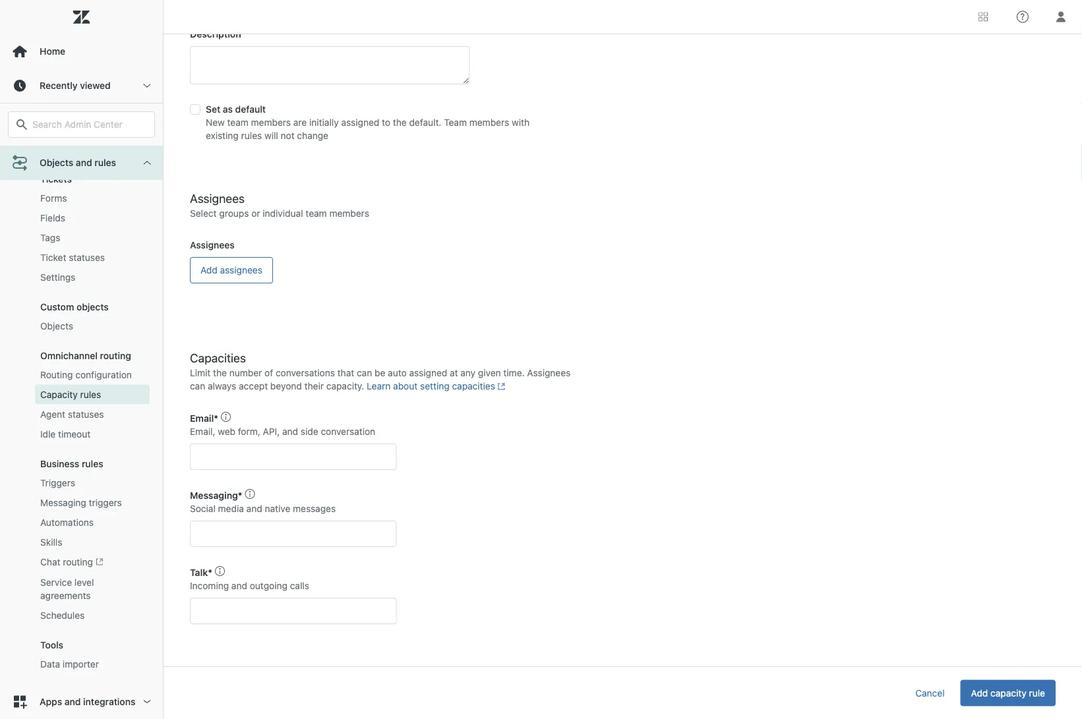 Task type: locate. For each thing, give the bounding box(es) containing it.
ticket statuses
[[40, 252, 105, 263]]

routing up configuration
[[100, 350, 131, 361]]

statuses
[[69, 252, 105, 263], [68, 409, 104, 420]]

tree item containing objects and rules
[[0, 120, 163, 685]]

statuses inside ticket statuses element
[[69, 252, 105, 263]]

cancel
[[915, 688, 945, 699]]

None search field
[[1, 111, 162, 138]]

statuses for agent statuses
[[68, 409, 104, 420]]

tickets
[[40, 174, 72, 185]]

routing for omnichannel routing
[[100, 350, 131, 361]]

tree
[[0, 120, 163, 719]]

and
[[76, 157, 92, 168], [64, 697, 81, 708]]

rules up forms link
[[94, 157, 116, 168]]

chat routing
[[40, 557, 93, 568]]

rules inside capacity rules element
[[80, 389, 101, 400]]

messaging triggers link
[[35, 493, 150, 513]]

primary element
[[0, 0, 164, 719]]

triggers
[[89, 497, 122, 508]]

rules inside 'objects and rules' dropdown button
[[94, 157, 116, 168]]

tags
[[40, 232, 60, 243]]

1 horizontal spatial routing
[[100, 350, 131, 361]]

add capacity rule
[[971, 688, 1045, 699]]

capacity rules link
[[35, 385, 150, 405]]

and for apps
[[64, 697, 81, 708]]

fields link
[[35, 208, 150, 228]]

capacity
[[991, 688, 1027, 699]]

0 vertical spatial and
[[76, 157, 92, 168]]

automations element
[[40, 516, 94, 529]]

1 vertical spatial statuses
[[68, 409, 104, 420]]

objects element
[[40, 320, 73, 333]]

recently viewed
[[40, 80, 111, 91]]

capacity rules
[[40, 389, 101, 400]]

objects
[[40, 157, 73, 168], [40, 321, 73, 332]]

forms
[[40, 193, 67, 204]]

statuses down capacity rules link on the left bottom of the page
[[68, 409, 104, 420]]

rules for business rules
[[82, 458, 103, 469]]

idle timeout element
[[40, 428, 91, 441]]

business rules
[[40, 458, 103, 469]]

routing configuration element
[[40, 368, 132, 382]]

agent statuses
[[40, 409, 104, 420]]

rules up 'triggers' link
[[82, 458, 103, 469]]

chat
[[40, 557, 60, 568]]

service level agreements link
[[35, 573, 150, 606]]

1 vertical spatial routing
[[63, 557, 93, 568]]

viewed
[[80, 80, 111, 91]]

custom objects element
[[40, 302, 109, 312]]

forms element
[[40, 192, 67, 205]]

0 horizontal spatial routing
[[63, 557, 93, 568]]

routing for chat routing
[[63, 557, 93, 568]]

0 vertical spatial routing
[[100, 350, 131, 361]]

settings element
[[40, 271, 75, 284]]

messaging
[[40, 497, 86, 508]]

objects inside group
[[40, 321, 73, 332]]

objects down custom
[[40, 321, 73, 332]]

agent statuses link
[[35, 405, 150, 425]]

automations link
[[35, 513, 150, 533]]

skills link
[[35, 533, 150, 552]]

objects for objects
[[40, 321, 73, 332]]

agent statuses element
[[40, 408, 104, 421]]

omnichannel routing element
[[40, 350, 131, 361]]

routing up level
[[63, 557, 93, 568]]

1 vertical spatial rules
[[80, 389, 101, 400]]

and right apps
[[64, 697, 81, 708]]

service level agreements element
[[40, 576, 144, 603]]

objects up tickets element
[[40, 157, 73, 168]]

data
[[40, 659, 60, 670]]

1 vertical spatial and
[[64, 697, 81, 708]]

rule
[[1029, 688, 1045, 699]]

0 vertical spatial objects
[[40, 157, 73, 168]]

tickets element
[[40, 174, 72, 185]]

data importer element
[[40, 658, 99, 671]]

0 vertical spatial rules
[[94, 157, 116, 168]]

routing
[[100, 350, 131, 361], [63, 557, 93, 568]]

tree containing objects and rules
[[0, 120, 163, 719]]

objects and rules group
[[0, 154, 163, 685]]

2 vertical spatial rules
[[82, 458, 103, 469]]

agent
[[40, 409, 65, 420]]

schedules
[[40, 610, 85, 621]]

custom
[[40, 302, 74, 312]]

objects for objects and rules
[[40, 157, 73, 168]]

0 vertical spatial statuses
[[69, 252, 105, 263]]

tree item
[[0, 120, 163, 685]]

cancel button
[[905, 680, 955, 707]]

tree inside primary element
[[0, 120, 163, 719]]

skills element
[[40, 536, 62, 549]]

tools element
[[40, 640, 63, 651]]

and for objects
[[76, 157, 92, 168]]

rules down routing configuration link
[[80, 389, 101, 400]]

automations
[[40, 517, 94, 528]]

objects inside dropdown button
[[40, 157, 73, 168]]

triggers element
[[40, 477, 75, 490]]

statuses inside agent statuses element
[[68, 409, 104, 420]]

and up forms link
[[76, 157, 92, 168]]

chat routing element
[[40, 556, 103, 570]]

none search field inside primary element
[[1, 111, 162, 138]]

forms link
[[35, 188, 150, 208]]

1 vertical spatial objects
[[40, 321, 73, 332]]

rules
[[94, 157, 116, 168], [80, 389, 101, 400], [82, 458, 103, 469]]

statuses down tags link
[[69, 252, 105, 263]]



Task type: vqa. For each thing, say whether or not it's contained in the screenshot.
Agent Interface
no



Task type: describe. For each thing, give the bounding box(es) containing it.
custom objects
[[40, 302, 109, 312]]

objects and rules button
[[0, 146, 163, 180]]

fields
[[40, 213, 65, 223]]

objects and rules
[[40, 157, 116, 168]]

rules for capacity rules
[[80, 389, 101, 400]]

home button
[[0, 34, 163, 69]]

data importer
[[40, 659, 99, 670]]

objects link
[[35, 316, 150, 336]]

add
[[971, 688, 988, 699]]

settings
[[40, 272, 75, 283]]

importer
[[63, 659, 99, 670]]

configuration
[[75, 369, 132, 380]]

user menu image
[[1052, 8, 1070, 25]]

omnichannel routing
[[40, 350, 131, 361]]

help image
[[1017, 11, 1029, 23]]

apps
[[40, 697, 62, 708]]

add capacity rule button
[[960, 680, 1056, 707]]

service level agreements
[[40, 577, 94, 601]]

routing configuration link
[[35, 365, 150, 385]]

ticket statuses link
[[35, 248, 150, 268]]

messaging triggers
[[40, 497, 122, 508]]

service
[[40, 577, 72, 588]]

level
[[74, 577, 94, 588]]

schedules link
[[35, 606, 150, 626]]

capacity
[[40, 389, 78, 400]]

triggers
[[40, 478, 75, 488]]

idle timeout
[[40, 429, 91, 440]]

ticket
[[40, 252, 66, 263]]

recently viewed button
[[0, 69, 163, 103]]

schedules element
[[40, 609, 85, 623]]

routing configuration
[[40, 369, 132, 380]]

tags link
[[35, 228, 150, 248]]

recently
[[40, 80, 78, 91]]

idle
[[40, 429, 56, 440]]

timeout
[[58, 429, 91, 440]]

messaging triggers element
[[40, 496, 122, 510]]

business
[[40, 458, 79, 469]]

tree item inside primary element
[[0, 120, 163, 685]]

triggers link
[[35, 473, 150, 493]]

routing
[[40, 369, 73, 380]]

home
[[40, 46, 65, 57]]

zendesk products image
[[979, 12, 988, 21]]

integrations
[[83, 697, 135, 708]]

apps and integrations
[[40, 697, 135, 708]]

ticket statuses element
[[40, 251, 105, 264]]

omnichannel
[[40, 350, 97, 361]]

skills
[[40, 537, 62, 548]]

statuses for ticket statuses
[[69, 252, 105, 263]]

data importer link
[[35, 655, 150, 675]]

Search Admin Center field
[[32, 119, 146, 131]]

idle timeout link
[[35, 425, 150, 444]]

objects
[[76, 302, 109, 312]]

settings link
[[35, 268, 150, 287]]

chat routing link
[[35, 552, 150, 573]]

tags element
[[40, 231, 60, 245]]

capacity rules element
[[40, 388, 101, 401]]

tools
[[40, 640, 63, 651]]

agreements
[[40, 591, 91, 601]]

apps and integrations button
[[0, 685, 163, 719]]

fields element
[[40, 212, 65, 225]]

business rules element
[[40, 458, 103, 469]]



